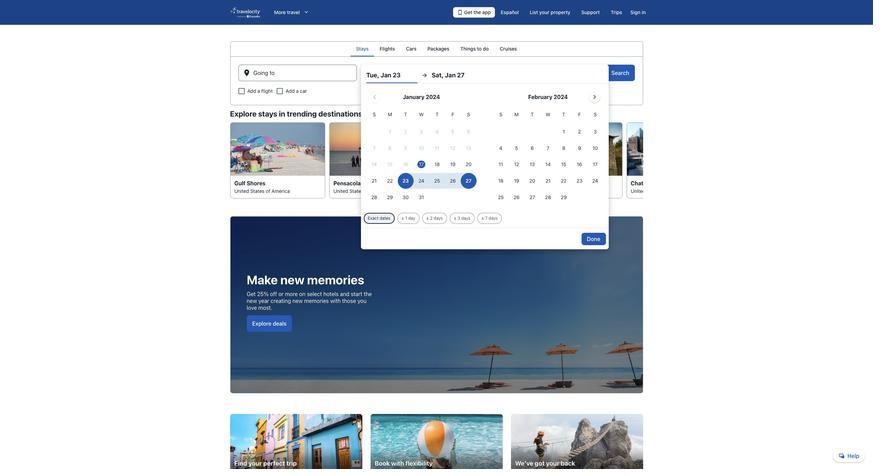 Task type: vqa. For each thing, say whether or not it's contained in the screenshot.


Task type: describe. For each thing, give the bounding box(es) containing it.
sat,
[[432, 72, 444, 79]]

more travel button
[[269, 6, 315, 19]]

more travel
[[274, 9, 300, 15]]

app
[[483, 9, 491, 15]]

6 button
[[525, 140, 541, 156]]

memories inside get 25% off or more on select hotels and start the new year creating new memories with those you love most.
[[304, 298, 329, 305]]

flexibility
[[406, 460, 433, 468]]

1 horizontal spatial 3
[[458, 216, 461, 221]]

± 3 days
[[454, 216, 471, 221]]

21 inside january 2024 element
[[372, 178, 377, 184]]

days for ± 7 days
[[489, 216, 498, 221]]

chattanooga united states of america
[[631, 181, 687, 194]]

do
[[483, 46, 489, 52]]

day
[[409, 216, 416, 221]]

sign in
[[631, 9, 646, 15]]

antonio
[[543, 181, 564, 187]]

trip
[[287, 460, 297, 468]]

explore for explore deals
[[252, 321, 272, 327]]

with inside get 25% off or more on select hotels and start the new year creating new memories with those you love most.
[[330, 298, 341, 305]]

1 inside january 2024 element
[[389, 129, 391, 135]]

0 horizontal spatial 20 button
[[461, 157, 477, 173]]

back
[[561, 460, 576, 468]]

previous month image
[[371, 93, 379, 101]]

27 inside button
[[530, 195, 536, 201]]

m for january 2024
[[388, 112, 392, 117]]

opens in a new window image for flexibility
[[413, 415, 420, 421]]

exact
[[368, 216, 379, 221]]

30 button
[[398, 190, 414, 206]]

add for add a car
[[286, 88, 295, 94]]

18 for right the 18 button
[[499, 178, 504, 184]]

perfect
[[263, 460, 285, 468]]

explore deals
[[252, 321, 287, 327]]

0 vertical spatial 19 button
[[445, 157, 461, 173]]

8 inside button
[[563, 145, 566, 151]]

packages
[[428, 46, 450, 52]]

± for ± 1 day
[[402, 216, 404, 221]]

jan inside "button"
[[445, 72, 456, 79]]

february 2024 element
[[493, 111, 604, 206]]

2024 for january 2024
[[426, 94, 440, 100]]

± 1 day
[[402, 216, 416, 221]]

1 22 button from the left
[[382, 173, 398, 189]]

shores
[[247, 181, 266, 187]]

3 inside button
[[594, 129, 597, 135]]

done
[[588, 236, 601, 242]]

11 inside january 2024 element
[[435, 145, 440, 151]]

1 horizontal spatial 18 button
[[493, 173, 509, 189]]

2 button
[[572, 124, 588, 140]]

list
[[530, 9, 539, 15]]

san antonio united states of america
[[532, 181, 588, 194]]

9 inside january 2024 element
[[405, 145, 408, 151]]

beach
[[362, 181, 379, 187]]

january 2024
[[403, 94, 440, 100]]

start
[[351, 292, 363, 298]]

sat, jan 27
[[432, 72, 465, 79]]

2 t from the left
[[436, 112, 439, 117]]

we've
[[516, 460, 534, 468]]

17 inside february 2024 element
[[593, 162, 598, 168]]

january
[[403, 94, 425, 100]]

february 2024
[[529, 94, 568, 100]]

6 inside button
[[531, 145, 534, 151]]

1 horizontal spatial 20
[[530, 178, 536, 184]]

español
[[501, 9, 519, 15]]

your for property
[[540, 9, 550, 15]]

26
[[514, 195, 520, 201]]

got
[[535, 460, 545, 468]]

property
[[551, 9, 571, 15]]

4 inside button
[[500, 145, 503, 151]]

15 button
[[556, 157, 572, 173]]

get the app link
[[453, 7, 496, 18]]

1 28 button from the left
[[367, 190, 382, 206]]

your right got
[[546, 460, 560, 468]]

1 vertical spatial with
[[391, 460, 404, 468]]

and
[[340, 292, 350, 298]]

cars
[[406, 46, 417, 52]]

explore for explore stays in trending destinations
[[230, 110, 257, 119]]

16 inside button
[[577, 162, 583, 168]]

3 s from the left
[[500, 112, 503, 117]]

19 inside january 2024 element
[[451, 162, 456, 168]]

16 button
[[572, 157, 588, 173]]

love
[[247, 305, 257, 312]]

opens in a new window image
[[557, 415, 563, 421]]

jan 23 - jan 27
[[376, 73, 415, 79]]

stays
[[258, 110, 278, 119]]

states for pensacola
[[350, 189, 364, 194]]

13 button
[[525, 157, 541, 173]]

27 inside "button"
[[458, 72, 465, 79]]

add a car
[[286, 88, 307, 94]]

of for san antonio
[[564, 189, 568, 194]]

stays link
[[351, 41, 375, 56]]

explore stays in trending destinations
[[230, 110, 363, 119]]

days for ± 2 days
[[434, 216, 443, 221]]

your for perfect
[[249, 460, 262, 468]]

10 inside january 2024 element
[[419, 145, 424, 151]]

add a flight
[[248, 88, 273, 94]]

1 vertical spatial 19 button
[[509, 173, 525, 189]]

show previous card image
[[226, 157, 234, 165]]

4 button
[[493, 140, 509, 156]]

trips
[[611, 9, 623, 15]]

in inside dropdown button
[[642, 9, 646, 15]]

11 inside "button"
[[499, 162, 504, 168]]

travel
[[287, 9, 300, 15]]

japanese tea gardens featuring a garden and a pond image
[[528, 123, 623, 176]]

3 t from the left
[[531, 112, 534, 117]]

8 button
[[556, 140, 572, 156]]

18 for the topmost the 18 button
[[435, 162, 440, 168]]

29 button inside january 2024 element
[[382, 190, 398, 206]]

flight
[[262, 88, 273, 94]]

chattanooga which includes modern architecture, a fountain and a river or creek image
[[627, 123, 722, 176]]

cruises
[[500, 46, 518, 52]]

0 vertical spatial the
[[474, 9, 481, 15]]

17 inside today element
[[419, 162, 424, 168]]

31
[[419, 195, 424, 201]]

cruises link
[[495, 41, 523, 56]]

add for add a flight
[[248, 88, 256, 94]]

travelocity logo image
[[230, 7, 261, 18]]

pensacola
[[334, 181, 361, 187]]

11 button
[[493, 157, 509, 173]]

lafayette united states of america
[[433, 181, 488, 194]]

book
[[375, 460, 390, 468]]

of inside chattanooga united states of america
[[663, 189, 667, 194]]

chattanooga
[[631, 181, 666, 187]]

next month image
[[591, 93, 599, 101]]

of for gulf shores
[[266, 189, 270, 194]]

united inside chattanooga united states of america
[[631, 189, 646, 194]]

united for san
[[532, 189, 547, 194]]

± for ± 7 days
[[482, 216, 485, 221]]

2 22 button from the left
[[556, 173, 572, 189]]

28 for second 28 button from the right
[[372, 195, 378, 201]]

tue,
[[367, 72, 380, 79]]

get for get the app
[[465, 9, 473, 15]]

exact dates
[[368, 216, 391, 221]]

16 inside january 2024 element
[[403, 162, 409, 168]]

23 button
[[572, 173, 588, 189]]

gulf shores showing general coastal views and a sandy beach as well as a small group of people image
[[230, 123, 325, 176]]

± 2 days
[[427, 216, 443, 221]]

1 horizontal spatial 1
[[406, 216, 408, 221]]

29 inside february 2024 element
[[561, 195, 567, 201]]

m for february 2024
[[515, 112, 519, 117]]

27 button
[[525, 190, 541, 206]]

america inside chattanooga united states of america
[[669, 189, 687, 194]]

24 button
[[588, 173, 604, 189]]

directional image
[[422, 72, 428, 79]]

-
[[395, 73, 397, 79]]

flights
[[380, 46, 395, 52]]

list your property link
[[525, 6, 576, 19]]

7 button
[[541, 140, 556, 156]]



Task type: locate. For each thing, give the bounding box(es) containing it.
24
[[593, 178, 599, 184]]

5 states from the left
[[647, 189, 661, 194]]

to
[[478, 46, 482, 52]]

19 button up "lafayette"
[[445, 157, 461, 173]]

27 right sat,
[[458, 72, 465, 79]]

lafayette
[[433, 181, 458, 187]]

22 button right beach
[[382, 173, 398, 189]]

destinations
[[319, 110, 363, 119]]

15
[[388, 162, 393, 168], [562, 162, 567, 168]]

13 inside january 2024 element
[[466, 145, 472, 151]]

19 button up "26"
[[509, 173, 525, 189]]

1 vertical spatial 20 button
[[525, 173, 541, 189]]

w for february
[[546, 112, 551, 117]]

8
[[389, 145, 392, 151], [563, 145, 566, 151]]

1 horizontal spatial days
[[462, 216, 471, 221]]

america inside the san antonio united states of america
[[569, 189, 588, 194]]

3 of from the left
[[464, 189, 469, 194]]

19 up "lafayette"
[[451, 162, 456, 168]]

1 horizontal spatial a
[[296, 88, 299, 94]]

23 inside button
[[577, 178, 583, 184]]

1 states from the left
[[250, 189, 265, 194]]

± 7 days
[[482, 216, 498, 221]]

1 21 button from the left
[[367, 173, 382, 189]]

america inside the gulf shores united states of america
[[272, 189, 290, 194]]

21 button down 14 button
[[541, 173, 556, 189]]

find
[[234, 460, 247, 468]]

2 14 from the left
[[546, 162, 551, 168]]

1 s from the left
[[373, 112, 376, 117]]

t down january
[[405, 112, 408, 117]]

27 left directional "icon"
[[409, 73, 415, 79]]

with right book
[[391, 460, 404, 468]]

days for ± 3 days
[[462, 216, 471, 221]]

3 right ± 2 days
[[458, 216, 461, 221]]

2 horizontal spatial days
[[489, 216, 498, 221]]

16 right the 15 button
[[577, 162, 583, 168]]

0 vertical spatial 11
[[435, 145, 440, 151]]

6 inside january 2024 element
[[468, 129, 471, 135]]

28
[[372, 195, 378, 201], [546, 195, 552, 201]]

list your property
[[530, 9, 571, 15]]

your inside list your property "link"
[[540, 9, 550, 15]]

states down chattanooga
[[647, 189, 661, 194]]

2 21 button from the left
[[541, 173, 556, 189]]

add left flight
[[248, 88, 256, 94]]

0 horizontal spatial 4
[[436, 129, 439, 135]]

1 button
[[556, 124, 572, 140]]

1 a from the left
[[258, 88, 260, 94]]

get right download the app button "icon"
[[465, 9, 473, 15]]

2 29 from the left
[[561, 195, 567, 201]]

1 horizontal spatial 2024
[[554, 94, 568, 100]]

1 ± from the left
[[402, 216, 404, 221]]

4 america from the left
[[569, 189, 588, 194]]

1 horizontal spatial 28 button
[[541, 190, 556, 206]]

26 button
[[509, 190, 525, 206]]

year
[[259, 298, 269, 305]]

get the app
[[465, 9, 491, 15]]

21 right san
[[546, 178, 551, 184]]

2 17 from the left
[[593, 162, 598, 168]]

15 right 14 button
[[562, 162, 567, 168]]

18 inside january 2024 element
[[435, 162, 440, 168]]

t down january 2024
[[436, 112, 439, 117]]

3 ± from the left
[[454, 216, 457, 221]]

w for january
[[420, 112, 424, 117]]

14 right 13 button
[[546, 162, 551, 168]]

29 button down antonio
[[556, 190, 572, 206]]

28 down beach
[[372, 195, 378, 201]]

w down january 2024
[[420, 112, 424, 117]]

of inside the san antonio united states of america
[[564, 189, 568, 194]]

27 inside button
[[409, 73, 415, 79]]

jan 23 - jan 27 button
[[361, 65, 480, 81]]

2 a from the left
[[296, 88, 299, 94]]

29
[[387, 195, 393, 201], [561, 195, 567, 201]]

3 right 2 button
[[594, 129, 597, 135]]

3 button
[[588, 124, 604, 140]]

tue, jan 23
[[367, 72, 401, 79]]

f for january 2024
[[452, 112, 455, 117]]

5 inside 'button'
[[516, 145, 519, 151]]

27 down san
[[530, 195, 536, 201]]

0 horizontal spatial 12
[[451, 145, 456, 151]]

f for february 2024
[[579, 112, 581, 117]]

2 21 from the left
[[546, 178, 551, 184]]

in right sign
[[642, 9, 646, 15]]

4 t from the left
[[563, 112, 566, 117]]

get for get 25% off or more on select hotels and start the new year creating new memories with those you love most.
[[247, 292, 256, 298]]

make new memories
[[247, 273, 364, 288]]

your right find
[[249, 460, 262, 468]]

in right stays
[[279, 110, 286, 119]]

a for car
[[296, 88, 299, 94]]

14 inside button
[[546, 162, 551, 168]]

1 horizontal spatial 4
[[500, 145, 503, 151]]

1 horizontal spatial 19 button
[[509, 173, 525, 189]]

1 horizontal spatial m
[[515, 112, 519, 117]]

30
[[403, 195, 409, 201]]

in inside "make new memories" main content
[[279, 110, 286, 119]]

deals
[[273, 321, 287, 327]]

1 horizontal spatial with
[[391, 460, 404, 468]]

2 28 from the left
[[546, 195, 552, 201]]

21 inside february 2024 element
[[546, 178, 551, 184]]

29 down the san antonio united states of america
[[561, 195, 567, 201]]

27
[[458, 72, 465, 79], [409, 73, 415, 79], [530, 195, 536, 201]]

29 left 30
[[387, 195, 393, 201]]

4 s from the left
[[594, 112, 597, 117]]

f inside january 2024 element
[[452, 112, 455, 117]]

2 america from the left
[[371, 189, 389, 194]]

18 inside february 2024 element
[[499, 178, 504, 184]]

sat, jan 27 button
[[432, 68, 483, 83]]

1 horizontal spatial 2
[[430, 216, 433, 221]]

28 for first 28 button from right
[[546, 195, 552, 201]]

in
[[642, 9, 646, 15], [279, 110, 286, 119]]

4 of from the left
[[564, 189, 568, 194]]

t
[[405, 112, 408, 117], [436, 112, 439, 117], [531, 112, 534, 117], [563, 112, 566, 117]]

show next card image
[[640, 157, 648, 165]]

support link
[[576, 6, 606, 19]]

t down february
[[531, 112, 534, 117]]

0 horizontal spatial a
[[258, 88, 260, 94]]

united inside lafayette united states of america
[[433, 189, 448, 194]]

states inside pensacola beach united states of america
[[350, 189, 364, 194]]

0 horizontal spatial f
[[452, 112, 455, 117]]

1 horizontal spatial 12
[[515, 162, 520, 168]]

13 inside button
[[530, 162, 535, 168]]

m
[[388, 112, 392, 117], [515, 112, 519, 117]]

make new memories main content
[[0, 41, 874, 470]]

± right ± 2 days
[[454, 216, 457, 221]]

22 button down the 15 button
[[556, 173, 572, 189]]

0 horizontal spatial 22
[[387, 178, 393, 184]]

20
[[466, 162, 472, 168], [530, 178, 536, 184]]

1 horizontal spatial 17
[[593, 162, 598, 168]]

sign in button
[[628, 6, 649, 19]]

1 14 from the left
[[372, 162, 377, 168]]

states inside lafayette united states of america
[[449, 189, 463, 194]]

1 of from the left
[[266, 189, 270, 194]]

12 inside january 2024 element
[[451, 145, 456, 151]]

1 horizontal spatial 27
[[458, 72, 465, 79]]

0 vertical spatial in
[[642, 9, 646, 15]]

29 button left 30
[[382, 190, 398, 206]]

18 right today element
[[435, 162, 440, 168]]

states for san
[[548, 189, 562, 194]]

states down shores at the left
[[250, 189, 265, 194]]

3 inside january 2024 element
[[420, 129, 423, 135]]

united inside pensacola beach united states of america
[[334, 189, 348, 194]]

1 horizontal spatial 8
[[563, 145, 566, 151]]

1 15 from the left
[[388, 162, 393, 168]]

21 button right "pensacola"
[[367, 173, 382, 189]]

28 button down antonio
[[541, 190, 556, 206]]

united down san
[[532, 189, 547, 194]]

1 horizontal spatial 20 button
[[525, 173, 541, 189]]

16 left today element
[[403, 162, 409, 168]]

2 opens in a new window image from the left
[[413, 415, 420, 421]]

2 16 from the left
[[577, 162, 583, 168]]

0 vertical spatial with
[[330, 298, 341, 305]]

1 vertical spatial in
[[279, 110, 286, 119]]

5 of from the left
[[663, 189, 667, 194]]

1 horizontal spatial 21
[[546, 178, 551, 184]]

2 horizontal spatial 2
[[579, 129, 582, 135]]

20 up lafayette united states of america at the top
[[466, 162, 472, 168]]

united inside the san antonio united states of america
[[532, 189, 547, 194]]

19 down the "12" button
[[515, 178, 520, 184]]

a for flight
[[258, 88, 260, 94]]

of inside lafayette united states of america
[[464, 189, 469, 194]]

add left 'car'
[[286, 88, 295, 94]]

the left app
[[474, 9, 481, 15]]

17 button
[[414, 157, 430, 173], [588, 157, 604, 173]]

a left flight
[[258, 88, 260, 94]]

america inside lafayette united states of america
[[470, 189, 488, 194]]

± right ± 3 days
[[482, 216, 485, 221]]

days left the ± 7 days
[[462, 216, 471, 221]]

a
[[258, 88, 260, 94], [296, 88, 299, 94]]

0 horizontal spatial 8
[[389, 145, 392, 151]]

1 vertical spatial the
[[364, 292, 372, 298]]

5 inside january 2024 element
[[452, 129, 455, 135]]

with down hotels
[[330, 298, 341, 305]]

21
[[372, 178, 377, 184], [546, 178, 551, 184]]

2 add from the left
[[286, 88, 295, 94]]

3 days from the left
[[489, 216, 498, 221]]

2 15 from the left
[[562, 162, 567, 168]]

w down february 2024 on the top right of page
[[546, 112, 551, 117]]

2024 right january
[[426, 94, 440, 100]]

22 left 23 button
[[561, 178, 567, 184]]

lafayette showing a bar and night scenes as well as a small group of people image
[[429, 123, 524, 176]]

1 vertical spatial 19
[[515, 178, 520, 184]]

the inside get 25% off or more on select hotels and start the new year creating new memories with those you love most.
[[364, 292, 372, 298]]

application containing january 2024
[[367, 89, 604, 206]]

2 horizontal spatial 27
[[530, 195, 536, 201]]

of inside the gulf shores united states of america
[[266, 189, 270, 194]]

7 inside january 2024 element
[[373, 145, 376, 151]]

a left 'car'
[[296, 88, 299, 94]]

flights link
[[375, 41, 401, 56]]

0 vertical spatial 13
[[466, 145, 472, 151]]

car
[[300, 88, 307, 94]]

2 s from the left
[[468, 112, 471, 117]]

1 horizontal spatial 22 button
[[556, 173, 572, 189]]

17 button up "31" on the top of page
[[414, 157, 430, 173]]

0 horizontal spatial 18
[[435, 162, 440, 168]]

1 vertical spatial 18 button
[[493, 173, 509, 189]]

± for ± 3 days
[[454, 216, 457, 221]]

5 united from the left
[[631, 189, 646, 194]]

1 horizontal spatial 9
[[579, 145, 582, 151]]

m inside february 2024 element
[[515, 112, 519, 117]]

m inside january 2024 element
[[388, 112, 392, 117]]

18 button
[[430, 157, 445, 173], [493, 173, 509, 189]]

more
[[274, 9, 286, 15]]

united down "pensacola"
[[334, 189, 348, 194]]

8 inside january 2024 element
[[389, 145, 392, 151]]

1 vertical spatial 4
[[500, 145, 503, 151]]

1 16 from the left
[[403, 162, 409, 168]]

united down gulf
[[234, 189, 249, 194]]

2 22 from the left
[[561, 178, 567, 184]]

tab list inside "make new memories" main content
[[230, 41, 644, 56]]

united down chattanooga
[[631, 189, 646, 194]]

12 button
[[509, 157, 525, 173]]

10 button
[[588, 140, 604, 156]]

2 days from the left
[[462, 216, 471, 221]]

4 states from the left
[[548, 189, 562, 194]]

1 horizontal spatial 7
[[486, 216, 488, 221]]

4 united from the left
[[532, 189, 547, 194]]

1 22 from the left
[[387, 178, 393, 184]]

the
[[474, 9, 481, 15], [364, 292, 372, 298]]

2 of from the left
[[365, 189, 370, 194]]

download the app button image
[[458, 10, 463, 15]]

tab list containing stays
[[230, 41, 644, 56]]

1 horizontal spatial add
[[286, 88, 295, 94]]

± for ± 2 days
[[427, 216, 429, 221]]

america for pensacola beach
[[371, 189, 389, 194]]

states inside the gulf shores united states of america
[[250, 189, 265, 194]]

0 horizontal spatial 14
[[372, 162, 377, 168]]

13 left 4 button
[[466, 145, 472, 151]]

0 vertical spatial 4
[[436, 129, 439, 135]]

19 inside february 2024 element
[[515, 178, 520, 184]]

3 states from the left
[[449, 189, 463, 194]]

9 inside "button"
[[579, 145, 582, 151]]

22 inside january 2024 element
[[387, 178, 393, 184]]

explore down most.
[[252, 321, 272, 327]]

united for pensacola
[[334, 189, 348, 194]]

17 up "31" on the top of page
[[419, 162, 424, 168]]

2 f from the left
[[579, 112, 581, 117]]

1 horizontal spatial in
[[642, 9, 646, 15]]

0 horizontal spatial 7
[[373, 145, 376, 151]]

search
[[612, 70, 630, 76]]

states down "lafayette"
[[449, 189, 463, 194]]

february
[[529, 94, 553, 100]]

± right day
[[427, 216, 429, 221]]

18 button right today element
[[430, 157, 445, 173]]

0 vertical spatial 18
[[435, 162, 440, 168]]

sign
[[631, 9, 641, 15]]

2 horizontal spatial 7
[[547, 145, 550, 151]]

14 up beach
[[372, 162, 377, 168]]

creating
[[271, 298, 291, 305]]

2024 right february
[[554, 94, 568, 100]]

opens in a new window image
[[277, 415, 283, 421], [413, 415, 420, 421]]

america for gulf shores
[[272, 189, 290, 194]]

1 8 from the left
[[389, 145, 392, 151]]

hotels
[[324, 292, 339, 298]]

0 horizontal spatial 17
[[419, 162, 424, 168]]

2 ± from the left
[[427, 216, 429, 221]]

tab list
[[230, 41, 644, 56]]

get inside get 25% off or more on select hotels and start the new year creating new memories with those you love most.
[[247, 292, 256, 298]]

0 horizontal spatial get
[[247, 292, 256, 298]]

0 vertical spatial 5
[[452, 129, 455, 135]]

0 vertical spatial 19
[[451, 162, 456, 168]]

1 vertical spatial explore
[[252, 321, 272, 327]]

0 horizontal spatial w
[[420, 112, 424, 117]]

stays
[[356, 46, 369, 52]]

22 button
[[382, 173, 398, 189], [556, 173, 572, 189]]

cars link
[[401, 41, 422, 56]]

13 right the "12" button
[[530, 162, 535, 168]]

0 vertical spatial 20 button
[[461, 157, 477, 173]]

15 inside button
[[562, 162, 567, 168]]

make
[[247, 273, 278, 288]]

1 21 from the left
[[372, 178, 377, 184]]

1 10 from the left
[[419, 145, 424, 151]]

states down antonio
[[548, 189, 562, 194]]

things to do
[[461, 46, 489, 52]]

1 29 from the left
[[387, 195, 393, 201]]

1 horizontal spatial 11
[[499, 162, 504, 168]]

1 28 from the left
[[372, 195, 378, 201]]

0 horizontal spatial 6
[[468, 129, 471, 135]]

0 vertical spatial memories
[[307, 273, 364, 288]]

± left day
[[402, 216, 404, 221]]

1 horizontal spatial opens in a new window image
[[413, 415, 420, 421]]

22 right beach
[[387, 178, 393, 184]]

20 button up lafayette united states of america at the top
[[461, 157, 477, 173]]

10 up today element
[[419, 145, 424, 151]]

0 vertical spatial 18 button
[[430, 157, 445, 173]]

1 9 from the left
[[405, 145, 408, 151]]

3 america from the left
[[470, 189, 488, 194]]

new up love
[[247, 298, 257, 305]]

new down on on the left
[[293, 298, 303, 305]]

0 horizontal spatial 20
[[466, 162, 472, 168]]

21 button
[[367, 173, 382, 189], [541, 173, 556, 189]]

new
[[281, 273, 305, 288], [247, 298, 257, 305], [293, 298, 303, 305]]

2 united from the left
[[334, 189, 348, 194]]

0 horizontal spatial 17 button
[[414, 157, 430, 173]]

15 inside january 2024 element
[[388, 162, 393, 168]]

29 inside january 2024 element
[[387, 195, 393, 201]]

19 button
[[445, 157, 461, 173], [509, 173, 525, 189]]

0 horizontal spatial 10
[[419, 145, 424, 151]]

14 button
[[541, 157, 556, 173]]

1 horizontal spatial 18
[[499, 178, 504, 184]]

1 w from the left
[[420, 112, 424, 117]]

28 inside january 2024 element
[[372, 195, 378, 201]]

1 america from the left
[[272, 189, 290, 194]]

12 inside button
[[515, 162, 520, 168]]

united inside the gulf shores united states of america
[[234, 189, 249, 194]]

28 button down beach
[[367, 190, 382, 206]]

0 vertical spatial 20
[[466, 162, 472, 168]]

explore deals link
[[247, 316, 292, 333]]

1 horizontal spatial get
[[465, 9, 473, 15]]

14
[[372, 162, 377, 168], [546, 162, 551, 168]]

1 vertical spatial memories
[[304, 298, 329, 305]]

states
[[250, 189, 265, 194], [350, 189, 364, 194], [449, 189, 463, 194], [548, 189, 562, 194], [647, 189, 661, 194]]

most.
[[258, 305, 272, 312]]

1 united from the left
[[234, 189, 249, 194]]

28 inside february 2024 element
[[546, 195, 552, 201]]

tue, jan 23 button
[[367, 68, 418, 83]]

0 horizontal spatial m
[[388, 112, 392, 117]]

10 right 9 "button"
[[593, 145, 598, 151]]

opens in a new window image for perfect
[[277, 415, 283, 421]]

14 inside january 2024 element
[[372, 162, 377, 168]]

the up you
[[364, 292, 372, 298]]

1 t from the left
[[405, 112, 408, 117]]

1 days from the left
[[434, 216, 443, 221]]

states down "pensacola"
[[350, 189, 364, 194]]

trending
[[287, 110, 317, 119]]

2 28 button from the left
[[541, 190, 556, 206]]

7 inside button
[[547, 145, 550, 151]]

0 horizontal spatial 3
[[420, 129, 423, 135]]

5 america from the left
[[669, 189, 687, 194]]

0 horizontal spatial 28 button
[[367, 190, 382, 206]]

0 horizontal spatial days
[[434, 216, 443, 221]]

2 17 button from the left
[[588, 157, 604, 173]]

states for gulf
[[250, 189, 265, 194]]

22 inside february 2024 element
[[561, 178, 567, 184]]

states inside chattanooga united states of america
[[647, 189, 661, 194]]

1 add from the left
[[248, 88, 256, 94]]

new up more
[[281, 273, 305, 288]]

20 button down 13 button
[[525, 173, 541, 189]]

20 down 13 button
[[530, 178, 536, 184]]

support
[[582, 9, 600, 15]]

1 horizontal spatial 21 button
[[541, 173, 556, 189]]

1 29 button from the left
[[382, 190, 398, 206]]

1 17 from the left
[[419, 162, 424, 168]]

1 horizontal spatial 28
[[546, 195, 552, 201]]

w inside january 2024 element
[[420, 112, 424, 117]]

0 horizontal spatial 28
[[372, 195, 378, 201]]

2 states from the left
[[350, 189, 364, 194]]

18 down 11 "button"
[[499, 178, 504, 184]]

application
[[367, 89, 604, 206]]

states inside the san antonio united states of america
[[548, 189, 562, 194]]

21 right "pensacola"
[[372, 178, 377, 184]]

memories up hotels
[[307, 273, 364, 288]]

book with flexibility
[[375, 460, 433, 468]]

your right list
[[540, 9, 550, 15]]

0 vertical spatial explore
[[230, 110, 257, 119]]

1 vertical spatial get
[[247, 292, 256, 298]]

0 horizontal spatial opens in a new window image
[[277, 415, 283, 421]]

25 button
[[493, 190, 509, 206]]

gulf
[[234, 181, 246, 187]]

2024 for february 2024
[[554, 94, 568, 100]]

2 9 from the left
[[579, 145, 582, 151]]

application inside "make new memories" main content
[[367, 89, 604, 206]]

on
[[299, 292, 306, 298]]

1 inside button
[[563, 129, 565, 135]]

pensacola beach which includes a beach, a sunset and general coastal views image
[[330, 123, 425, 176]]

1 f from the left
[[452, 112, 455, 117]]

0 horizontal spatial 21 button
[[367, 173, 382, 189]]

dates
[[380, 216, 391, 221]]

2 2024 from the left
[[554, 94, 568, 100]]

0 vertical spatial 6
[[468, 129, 471, 135]]

1 horizontal spatial 29 button
[[556, 190, 572, 206]]

0 vertical spatial get
[[465, 9, 473, 15]]

2 inside button
[[579, 129, 582, 135]]

get left 25%
[[247, 292, 256, 298]]

america for san antonio
[[569, 189, 588, 194]]

of for pensacola beach
[[365, 189, 370, 194]]

1 m from the left
[[388, 112, 392, 117]]

25
[[498, 195, 504, 201]]

1 opens in a new window image from the left
[[277, 415, 283, 421]]

3 united from the left
[[433, 189, 448, 194]]

17 right "16" button
[[593, 162, 598, 168]]

10 inside button
[[593, 145, 598, 151]]

1 horizontal spatial 6
[[531, 145, 534, 151]]

or
[[279, 292, 284, 298]]

1 17 button from the left
[[414, 157, 430, 173]]

days down 25 button
[[489, 216, 498, 221]]

your
[[540, 9, 550, 15], [249, 460, 262, 468], [546, 460, 560, 468]]

4 ± from the left
[[482, 216, 485, 221]]

0 horizontal spatial with
[[330, 298, 341, 305]]

0 horizontal spatial 2024
[[426, 94, 440, 100]]

united down "lafayette"
[[433, 189, 448, 194]]

1 horizontal spatial 29
[[561, 195, 567, 201]]

1 horizontal spatial 19
[[515, 178, 520, 184]]

america inside pensacola beach united states of america
[[371, 189, 389, 194]]

17 button up 24
[[588, 157, 604, 173]]

1 vertical spatial 5
[[516, 145, 519, 151]]

15 left today element
[[388, 162, 393, 168]]

3 up today element
[[420, 129, 423, 135]]

2 m from the left
[[515, 112, 519, 117]]

those
[[342, 298, 356, 305]]

days left ± 3 days
[[434, 216, 443, 221]]

search button
[[607, 65, 635, 81]]

1 horizontal spatial 15
[[562, 162, 567, 168]]

0 horizontal spatial 29 button
[[382, 190, 398, 206]]

0 horizontal spatial add
[[248, 88, 256, 94]]

of inside pensacola beach united states of america
[[365, 189, 370, 194]]

2 10 from the left
[[593, 145, 598, 151]]

memories
[[307, 273, 364, 288], [304, 298, 329, 305]]

0 horizontal spatial 29
[[387, 195, 393, 201]]

1 horizontal spatial 16
[[577, 162, 583, 168]]

more
[[285, 292, 298, 298]]

2 8 from the left
[[563, 145, 566, 151]]

s
[[373, 112, 376, 117], [468, 112, 471, 117], [500, 112, 503, 117], [594, 112, 597, 117]]

today element
[[418, 161, 426, 169]]

explore left stays
[[230, 110, 257, 119]]

united for gulf
[[234, 189, 249, 194]]

t up 1 button
[[563, 112, 566, 117]]

2 29 button from the left
[[556, 190, 572, 206]]

5 button
[[509, 140, 525, 156]]

1 horizontal spatial 10
[[593, 145, 598, 151]]

28 down antonio
[[546, 195, 552, 201]]

0 horizontal spatial 19 button
[[445, 157, 461, 173]]

0 horizontal spatial 2
[[405, 129, 408, 135]]

w inside february 2024 element
[[546, 112, 551, 117]]

memories down select
[[304, 298, 329, 305]]

1 2024 from the left
[[426, 94, 440, 100]]

off
[[270, 292, 277, 298]]

2 w from the left
[[546, 112, 551, 117]]

0 horizontal spatial in
[[279, 110, 286, 119]]

january 2024 element
[[367, 111, 477, 206]]

18 button up 25
[[493, 173, 509, 189]]



